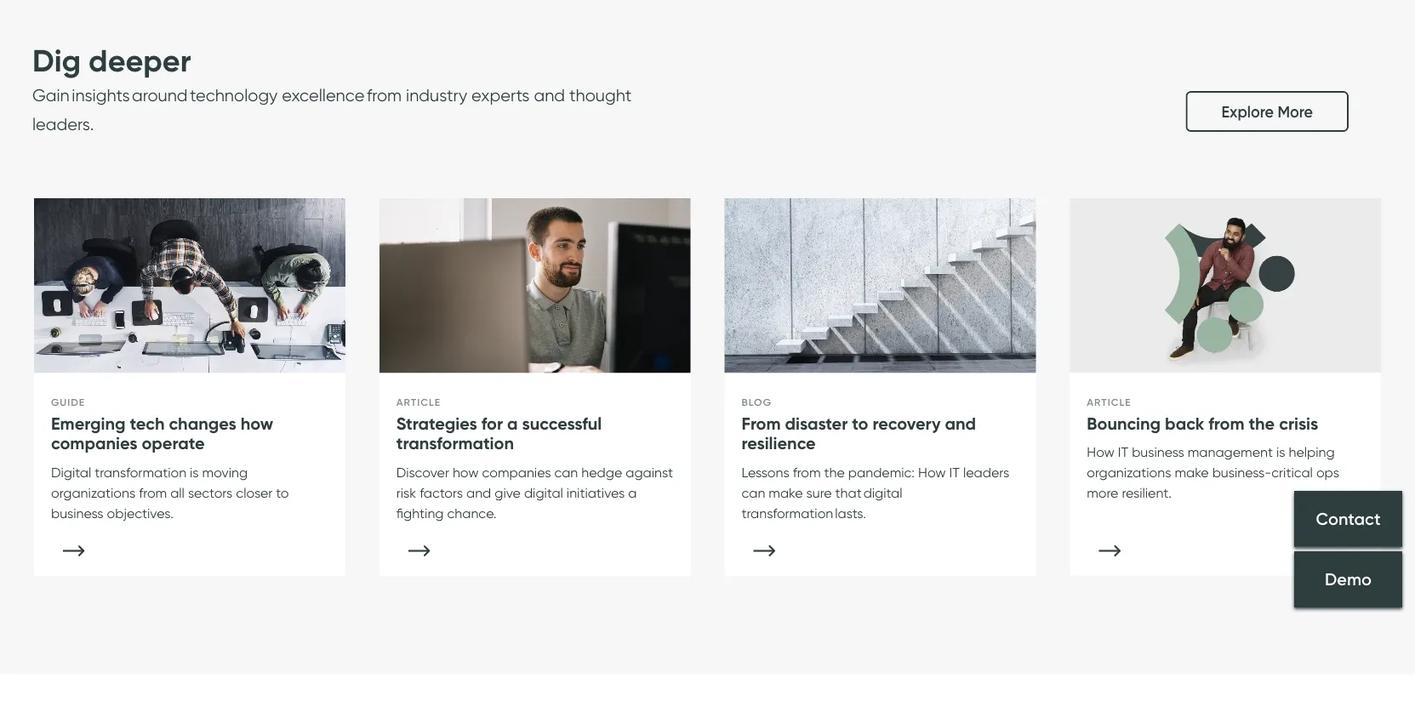 Task type: describe. For each thing, give the bounding box(es) containing it.
demo link
[[1295, 551, 1403, 608]]

explore more link
[[1186, 92, 1349, 132]]

from inside digital transformation is moving organizations from all sectors closer to business objectives.
[[139, 485, 167, 501]]

is inside digital transformation is moving organizations from all sectors closer to business objectives.
[[190, 464, 199, 481]]

transformation strategies that yield strong results image
[[379, 199, 691, 374]]

helping
[[1289, 444, 1335, 461]]

how inside emerging tech changes how companies operate
[[241, 413, 273, 435]]

changes
[[169, 413, 236, 435]]

explore
[[1222, 103, 1274, 121]]

how inside how it business management is helping organizations make business-critical ops more resilient.
[[1087, 444, 1115, 461]]

explore more
[[1222, 103, 1313, 121]]

tech
[[130, 413, 165, 435]]

discover
[[396, 464, 449, 481]]

gain insights around technology
[[32, 86, 278, 106]]

leaders.
[[32, 115, 94, 135]]

experts
[[472, 86, 530, 106]]

business inside digital transformation is moving organizations from all sectors closer to business objectives.
[[51, 505, 103, 522]]

how it business management is helping organizations make business-critical ops more resilient.
[[1087, 444, 1340, 502]]

disaster
[[785, 413, 848, 435]]

dig
[[32, 42, 81, 80]]

crisis
[[1279, 413, 1319, 435]]

resilience
[[742, 433, 816, 455]]

against
[[626, 464, 673, 481]]

from inside lessons from the pandemic: how it leaders can make sure that digital transformation lasts.
[[793, 464, 821, 481]]

that digital
[[835, 485, 903, 501]]

transformation lasts.
[[742, 505, 866, 522]]

build a resilience-focused culture for lasting gains image
[[725, 199, 1036, 374]]

resilient.
[[1122, 485, 1172, 502]]

from
[[742, 413, 781, 435]]

transformation inside the strategies for a successful transformation
[[396, 433, 514, 455]]

chance.
[[447, 505, 497, 522]]

and inside dig deeper gain insights around technology excellence from industry experts and thought leaders.
[[534, 86, 565, 106]]

it inside lessons from the pandemic: how it leaders can make sure that digital transformation lasts.
[[949, 464, 960, 481]]

business inside how it business management is helping organizations make business-critical ops more resilient.
[[1132, 444, 1185, 461]]

all
[[170, 485, 185, 501]]

1 horizontal spatial the
[[1249, 413, 1275, 435]]

hedge
[[582, 464, 622, 481]]

is inside how it business management is helping organizations make business-critical ops more resilient.
[[1277, 444, 1286, 461]]

for
[[482, 413, 503, 435]]

lessons from the pandemic: how it leaders can make sure that digital transformation lasts.
[[742, 464, 1010, 522]]

how inside lessons from the pandemic: how it leaders can make sure that digital transformation lasts.
[[918, 464, 946, 481]]

0 vertical spatial from
[[1209, 413, 1245, 435]]



Task type: vqa. For each thing, say whether or not it's contained in the screenshot.
Protect related to Protect customer and employee data
no



Task type: locate. For each thing, give the bounding box(es) containing it.
make inside lessons from the pandemic: how it leaders can make sure that digital transformation lasts.
[[769, 485, 803, 501]]

companies up 'digital'
[[51, 433, 137, 455]]

0 horizontal spatial to
[[276, 485, 289, 501]]

1 vertical spatial companies
[[482, 464, 551, 481]]

and inside from disaster to recovery and resilience
[[945, 413, 976, 435]]

business
[[1132, 444, 1185, 461], [51, 505, 103, 522]]

0 vertical spatial to
[[852, 413, 868, 435]]

is up sectors
[[190, 464, 199, 481]]

make down management
[[1175, 465, 1209, 481]]

can inside discover how companies can hedge against risk factors and give digital initiatives a fighting chance.
[[554, 464, 578, 481]]

2 vertical spatial and
[[466, 485, 491, 501]]

discover how companies can hedge against risk factors and give digital initiatives a fighting chance.
[[396, 464, 673, 522]]

2 horizontal spatial and
[[945, 413, 976, 435]]

how
[[1087, 444, 1115, 461], [918, 464, 946, 481]]

0 horizontal spatial business
[[51, 505, 103, 522]]

moving
[[202, 464, 248, 481]]

0 horizontal spatial how
[[918, 464, 946, 481]]

1 vertical spatial make
[[769, 485, 803, 501]]

how right changes
[[241, 413, 273, 435]]

and right experts
[[534, 86, 565, 106]]

strategies
[[396, 413, 477, 435]]

how up factors
[[453, 464, 479, 481]]

a inside discover how companies can hedge against risk factors and give digital initiatives a fighting chance.
[[628, 485, 637, 501]]

business-
[[1213, 465, 1272, 481]]

0 horizontal spatial transformation
[[95, 464, 186, 481]]

recovery
[[873, 413, 941, 435]]

can up the 'digital'
[[554, 464, 578, 481]]

1 horizontal spatial how
[[1087, 444, 1115, 461]]

demo
[[1325, 569, 1372, 590]]

1 horizontal spatial it
[[1118, 444, 1129, 461]]

from disaster to recovery and resilience
[[742, 413, 976, 455]]

organizations up resilient.
[[1087, 465, 1172, 481]]

0 vertical spatial the
[[1249, 413, 1275, 435]]

how down the bouncing
[[1087, 444, 1115, 461]]

organizations inside digital transformation is moving organizations from all sectors closer to business objectives.
[[51, 485, 136, 501]]

from up sure at the right bottom
[[793, 464, 821, 481]]

0 vertical spatial and
[[534, 86, 565, 106]]

strategies for a successful transformation
[[396, 413, 602, 455]]

fighting
[[396, 505, 444, 522]]

how right pandemic:
[[918, 464, 946, 481]]

the
[[1249, 413, 1275, 435], [824, 464, 845, 481]]

emerging
[[51, 413, 126, 435]]

the up sure at the right bottom
[[824, 464, 845, 481]]

the left "crisis"
[[1249, 413, 1275, 435]]

deeper
[[89, 42, 191, 80]]

2 vertical spatial from
[[139, 485, 167, 501]]

1 horizontal spatial a
[[628, 485, 637, 501]]

0 horizontal spatial the
[[824, 464, 845, 481]]

0 vertical spatial how
[[1087, 444, 1115, 461]]

to
[[852, 413, 868, 435], [276, 485, 289, 501]]

organizations down 'digital'
[[51, 485, 136, 501]]

1 vertical spatial can
[[742, 485, 765, 501]]

1 horizontal spatial and
[[534, 86, 565, 106]]

make inside how it business management is helping organizations make business-critical ops more resilient.
[[1175, 465, 1209, 481]]

0 horizontal spatial is
[[190, 464, 199, 481]]

1 horizontal spatial from
[[793, 464, 821, 481]]

organizations
[[1087, 465, 1172, 481], [51, 485, 136, 501]]

is
[[1277, 444, 1286, 461], [190, 464, 199, 481]]

emerging tech changes how companies operate
[[51, 413, 273, 455]]

1 vertical spatial it
[[949, 464, 960, 481]]

1 vertical spatial from
[[793, 464, 821, 481]]

give
[[495, 485, 521, 501]]

and inside discover how companies can hedge against risk factors and give digital initiatives a fighting chance.
[[466, 485, 491, 501]]

business down back
[[1132, 444, 1185, 461]]

and
[[534, 86, 565, 106], [945, 413, 976, 435], [466, 485, 491, 501]]

make up transformation lasts.
[[769, 485, 803, 501]]

0 vertical spatial can
[[554, 464, 578, 481]]

sectors
[[188, 485, 233, 501]]

1 vertical spatial the
[[824, 464, 845, 481]]

0 horizontal spatial how
[[241, 413, 273, 435]]

a inside the strategies for a successful transformation
[[507, 413, 518, 435]]

bouncing
[[1087, 413, 1161, 435]]

having a solid digital foundation moves business forward image
[[34, 199, 345, 374]]

ops
[[1317, 465, 1340, 481]]

companies up give on the bottom left of page
[[482, 464, 551, 481]]

pandemic:
[[848, 464, 915, 481]]

closer
[[236, 485, 273, 501]]

transformation
[[396, 433, 514, 455], [95, 464, 186, 481]]

a down against
[[628, 485, 637, 501]]

business down 'digital'
[[51, 505, 103, 522]]

can
[[554, 464, 578, 481], [742, 485, 765, 501]]

thought
[[569, 86, 632, 106]]

to inside from disaster to recovery and resilience
[[852, 413, 868, 435]]

bouncing back from the crisis
[[1087, 413, 1319, 435]]

a
[[507, 413, 518, 435], [628, 485, 637, 501]]

0 horizontal spatial and
[[466, 485, 491, 501]]

organizations inside how it business management is helping organizations make business-critical ops more resilient.
[[1087, 465, 1172, 481]]

dig deeper gain insights around technology excellence from industry experts and thought leaders.
[[32, 42, 632, 135]]

0 horizontal spatial a
[[507, 413, 518, 435]]

1 horizontal spatial organizations
[[1087, 465, 1172, 481]]

stabilizing and recovering from the pandemic with itbm image
[[1070, 199, 1381, 374]]

1 vertical spatial a
[[628, 485, 637, 501]]

contact link
[[1295, 491, 1403, 547]]

from up objectives.
[[139, 485, 167, 501]]

to right closer
[[276, 485, 289, 501]]

digital
[[524, 485, 563, 501]]

0 horizontal spatial companies
[[51, 433, 137, 455]]

it inside how it business management is helping organizations make business-critical ops more resilient.
[[1118, 444, 1129, 461]]

objectives.
[[107, 505, 174, 522]]

1 vertical spatial is
[[190, 464, 199, 481]]

companies inside emerging tech changes how companies operate
[[51, 433, 137, 455]]

0 horizontal spatial organizations
[[51, 485, 136, 501]]

1 horizontal spatial business
[[1132, 444, 1185, 461]]

transformation up objectives.
[[95, 464, 186, 481]]

a right for
[[507, 413, 518, 435]]

0 vertical spatial organizations
[[1087, 465, 1172, 481]]

industry
[[406, 86, 467, 106]]

1 horizontal spatial is
[[1277, 444, 1286, 461]]

is up critical
[[1277, 444, 1286, 461]]

from
[[1209, 413, 1245, 435], [793, 464, 821, 481], [139, 485, 167, 501]]

transformation inside digital transformation is moving organizations from all sectors closer to business objectives.
[[95, 464, 186, 481]]

risk
[[396, 485, 416, 501]]

lessons
[[742, 464, 790, 481]]

digital transformation is moving organizations from all sectors closer to business objectives.
[[51, 464, 289, 522]]

0 horizontal spatial can
[[554, 464, 578, 481]]

sure
[[806, 485, 832, 501]]

0 vertical spatial transformation
[[396, 433, 514, 455]]

how
[[241, 413, 273, 435], [453, 464, 479, 481]]

digital
[[51, 464, 91, 481]]

1 vertical spatial how
[[453, 464, 479, 481]]

more
[[1087, 485, 1119, 502]]

contact
[[1316, 508, 1381, 529]]

0 vertical spatial make
[[1175, 465, 1209, 481]]

transformation up discover
[[396, 433, 514, 455]]

1 horizontal spatial make
[[1175, 465, 1209, 481]]

to right disaster
[[852, 413, 868, 435]]

0 horizontal spatial from
[[139, 485, 167, 501]]

0 vertical spatial is
[[1277, 444, 1286, 461]]

excellence from
[[282, 86, 402, 106]]

0 vertical spatial how
[[241, 413, 273, 435]]

1 vertical spatial to
[[276, 485, 289, 501]]

0 horizontal spatial make
[[769, 485, 803, 501]]

1 vertical spatial transformation
[[95, 464, 186, 481]]

1 vertical spatial and
[[945, 413, 976, 435]]

how inside discover how companies can hedge against risk factors and give digital initiatives a fighting chance.
[[453, 464, 479, 481]]

make
[[1175, 465, 1209, 481], [769, 485, 803, 501]]

0 horizontal spatial it
[[949, 464, 960, 481]]

can inside lessons from the pandemic: how it leaders can make sure that digital transformation lasts.
[[742, 485, 765, 501]]

1 horizontal spatial how
[[453, 464, 479, 481]]

factors
[[420, 485, 463, 501]]

initiatives
[[567, 485, 625, 501]]

1 vertical spatial how
[[918, 464, 946, 481]]

0 vertical spatial a
[[507, 413, 518, 435]]

and right recovery
[[945, 413, 976, 435]]

critical
[[1272, 465, 1313, 481]]

1 vertical spatial business
[[51, 505, 103, 522]]

to inside digital transformation is moving organizations from all sectors closer to business objectives.
[[276, 485, 289, 501]]

management
[[1188, 444, 1273, 461]]

companies
[[51, 433, 137, 455], [482, 464, 551, 481]]

0 vertical spatial companies
[[51, 433, 137, 455]]

it down the bouncing
[[1118, 444, 1129, 461]]

it
[[1118, 444, 1129, 461], [949, 464, 960, 481]]

it left leaders
[[949, 464, 960, 481]]

0 vertical spatial it
[[1118, 444, 1129, 461]]

and up chance. on the left bottom
[[466, 485, 491, 501]]

leaders
[[963, 464, 1010, 481]]

0 vertical spatial business
[[1132, 444, 1185, 461]]

operate
[[142, 433, 205, 455]]

more
[[1278, 103, 1313, 121]]

1 horizontal spatial companies
[[482, 464, 551, 481]]

the inside lessons from the pandemic: how it leaders can make sure that digital transformation lasts.
[[824, 464, 845, 481]]

can down lessons at the right bottom of page
[[742, 485, 765, 501]]

1 horizontal spatial to
[[852, 413, 868, 435]]

1 vertical spatial organizations
[[51, 485, 136, 501]]

2 horizontal spatial from
[[1209, 413, 1245, 435]]

1 horizontal spatial can
[[742, 485, 765, 501]]

from up management
[[1209, 413, 1245, 435]]

companies inside discover how companies can hedge against risk factors and give digital initiatives a fighting chance.
[[482, 464, 551, 481]]

1 horizontal spatial transformation
[[396, 433, 514, 455]]

back
[[1165, 413, 1205, 435]]

successful
[[522, 413, 602, 435]]



